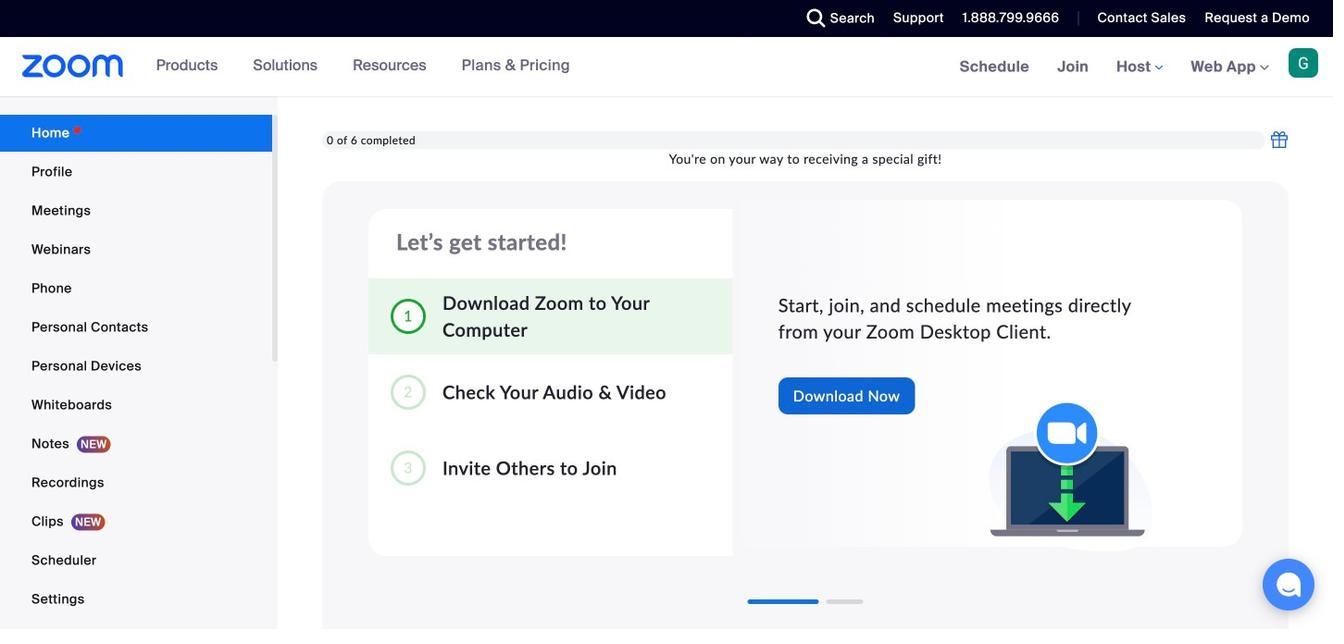 Task type: locate. For each thing, give the bounding box(es) containing it.
profile picture image
[[1289, 48, 1318, 78]]

meetings navigation
[[946, 37, 1333, 98]]

banner
[[0, 37, 1333, 98]]

personal menu menu
[[0, 115, 272, 630]]



Task type: vqa. For each thing, say whether or not it's contained in the screenshot.
Contact Sales
no



Task type: describe. For each thing, give the bounding box(es) containing it.
product information navigation
[[142, 37, 584, 96]]

zoom logo image
[[22, 55, 124, 78]]

open chat image
[[1276, 572, 1302, 598]]



